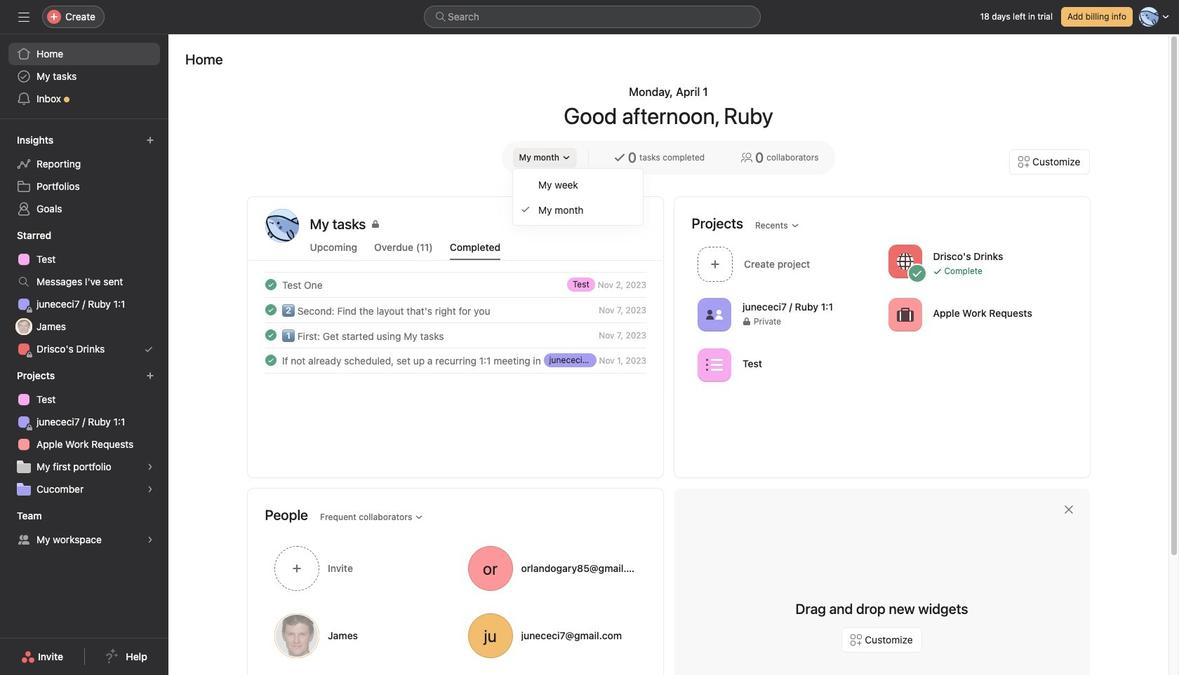 Task type: vqa. For each thing, say whether or not it's contained in the screenshot.
Hide sidebar image
yes



Task type: describe. For each thing, give the bounding box(es) containing it.
briefcase image
[[896, 306, 913, 323]]

see details, my first portfolio image
[[146, 463, 154, 472]]

completed image for completed checkbox related to fourth list item from the bottom of the page
[[262, 277, 279, 293]]

4 list item from the top
[[248, 348, 663, 373]]

teams element
[[0, 504, 168, 555]]

see details, my workspace image
[[146, 536, 154, 545]]

global element
[[0, 34, 168, 119]]

completed image for completed checkbox for 2nd list item from the top of the page
[[262, 302, 279, 319]]

new insights image
[[146, 136, 154, 145]]

completed checkbox for 2nd list item from the top of the page
[[262, 302, 279, 319]]

globe image
[[896, 253, 913, 270]]

hide sidebar image
[[18, 11, 29, 22]]

completed checkbox for first list item from the bottom
[[262, 352, 279, 369]]



Task type: locate. For each thing, give the bounding box(es) containing it.
2 completed image from the top
[[262, 352, 279, 369]]

people image
[[706, 306, 723, 323]]

new project or portfolio image
[[146, 372, 154, 380]]

3 list item from the top
[[248, 323, 663, 348]]

completed image for completed checkbox corresponding to first list item from the bottom
[[262, 352, 279, 369]]

completed image
[[262, 277, 279, 293], [262, 327, 279, 344]]

Completed checkbox
[[262, 277, 279, 293], [262, 302, 279, 319], [262, 327, 279, 344], [262, 352, 279, 369]]

3 completed checkbox from the top
[[262, 327, 279, 344]]

completed checkbox for fourth list item from the bottom of the page
[[262, 277, 279, 293]]

1 completed image from the top
[[262, 277, 279, 293]]

insights element
[[0, 128, 168, 223]]

0 vertical spatial completed image
[[262, 277, 279, 293]]

4 completed checkbox from the top
[[262, 352, 279, 369]]

see details, cucomber image
[[146, 486, 154, 494]]

starred element
[[0, 223, 168, 364]]

completed checkbox for second list item from the bottom
[[262, 327, 279, 344]]

projects element
[[0, 364, 168, 504]]

completed image
[[262, 302, 279, 319], [262, 352, 279, 369]]

2 completed checkbox from the top
[[262, 302, 279, 319]]

1 vertical spatial completed image
[[262, 327, 279, 344]]

list box
[[424, 6, 761, 28]]

0 vertical spatial completed image
[[262, 302, 279, 319]]

list image
[[706, 357, 723, 374]]

1 completed image from the top
[[262, 302, 279, 319]]

2 list item from the top
[[248, 298, 663, 323]]

1 list item from the top
[[248, 272, 663, 298]]

dismiss image
[[1063, 505, 1074, 516]]

1 completed checkbox from the top
[[262, 277, 279, 293]]

completed image for completed checkbox associated with second list item from the bottom
[[262, 327, 279, 344]]

1 vertical spatial completed image
[[262, 352, 279, 369]]

list item
[[248, 272, 663, 298], [248, 298, 663, 323], [248, 323, 663, 348], [248, 348, 663, 373]]

view profile image
[[265, 209, 299, 243]]

2 completed image from the top
[[262, 327, 279, 344]]



